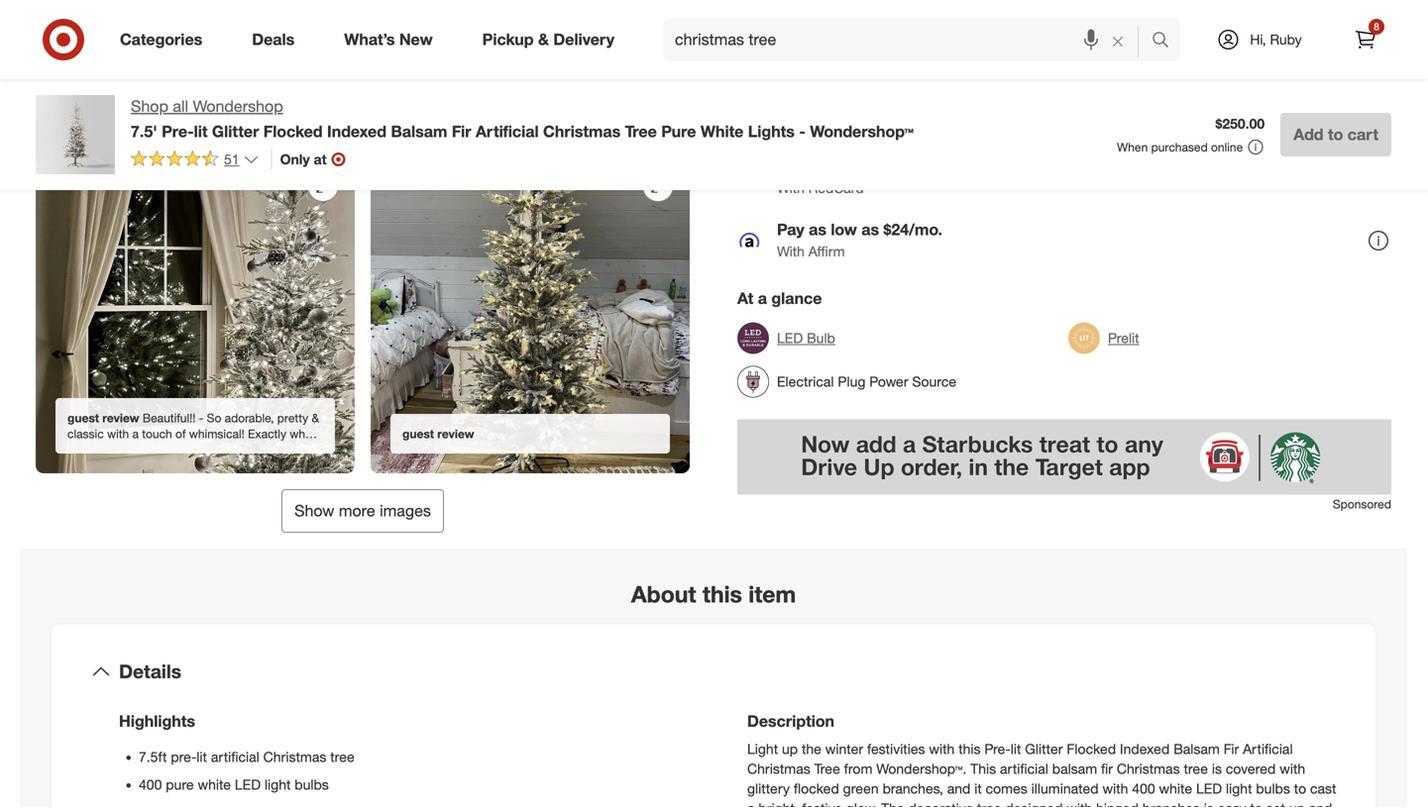 Task type: describe. For each thing, give the bounding box(es) containing it.
illuminated
[[1031, 780, 1099, 798]]

at a glance
[[737, 289, 822, 308]]

wondershop
[[193, 97, 283, 116]]

7.5&#39; pre-lit glitter flocked indexed balsam fir artificial christmas tree pure white lights - wondershop&#8482;, 3 of 10 image
[[36, 0, 355, 42]]

0 horizontal spatial add to cart button
[[737, 39, 1213, 83]]

1 horizontal spatial add
[[1294, 125, 1324, 144]]

from
[[844, 761, 873, 778]]

glitter inside shop all wondershop 7.5' pre-lit glitter flocked indexed balsam fir artificial christmas tree pure white lights - wondershop™
[[212, 122, 259, 141]]

lit inside description light up the winter festivities with this pre-lit glitter flocked indexed balsam fir artificial christmas tree from wondershop™. this artificial balsam fir christmas tree is covered with glittery flocked green branches, and it comes illuminated with 400 white led light bulbs to cast a bright, festive glow. the decorative tree designed with hinged branches is easy to set up
[[1011, 741, 1021, 758]]

1 vertical spatial cart
[[1348, 125, 1379, 144]]

add inside 'button'
[[1334, 115, 1356, 130]]

1 vertical spatial up
[[1289, 800, 1305, 808]]

0 horizontal spatial light
[[265, 776, 291, 794]]

at
[[737, 289, 754, 308]]

what's new
[[344, 30, 433, 49]]

highlights
[[119, 712, 195, 731]]

$250.00
[[1216, 115, 1265, 132]]

400 inside description light up the winter festivities with this pre-lit glitter flocked indexed balsam fir artificial christmas tree from wondershop™. this artificial balsam fir christmas tree is covered with glittery flocked green branches, and it comes illuminated with 400 white led light bulbs to cast a bright, festive glow. the decorative tree designed with hinged branches is easy to set up
[[1132, 780, 1155, 798]]

artificial inside shop all wondershop 7.5' pre-lit glitter flocked indexed balsam fir artificial christmas tree pure white lights - wondershop™
[[476, 122, 539, 141]]

led inside description light up the winter festivities with this pre-lit glitter flocked indexed balsam fir artificial christmas tree from wondershop™. this artificial balsam fir christmas tree is covered with glittery flocked green branches, and it comes illuminated with 400 white led light bulbs to cast a bright, festive glow. the decorative tree designed with hinged branches is easy to set up
[[1196, 780, 1222, 798]]

flocked
[[794, 780, 839, 798]]

delivery
[[553, 30, 614, 49]]

with up the hinged
[[1103, 780, 1128, 798]]

comes
[[986, 780, 1028, 798]]

pay as low as $24/mo. with affirm
[[777, 220, 943, 260]]

search button
[[1143, 18, 1190, 65]]

covered
[[1226, 761, 1276, 778]]

7.5&#39; pre-lit glitter flocked indexed balsam fir artificial christmas tree pure white lights - wondershop&#8482;, 4 of 10 image
[[371, 0, 690, 42]]

only
[[280, 150, 310, 168]]

exactly
[[248, 426, 286, 441]]

What can we help you find? suggestions appear below search field
[[663, 18, 1157, 61]]

light inside description light up the winter festivities with this pre-lit glitter flocked indexed balsam fir artificial christmas tree from wondershop™. this artificial balsam fir christmas tree is covered with glittery flocked green branches, and it comes illuminated with 400 white led light bulbs to cast a bright, festive glow. the decorative tree designed with hinged branches is easy to set up
[[1226, 780, 1252, 798]]

balsam
[[1052, 761, 1097, 778]]

1 vertical spatial is
[[1204, 800, 1214, 808]]

pickup
[[482, 30, 534, 49]]

pre- inside description light up the winter festivities with this pre-lit glitter flocked indexed balsam fir artificial christmas tree from wondershop™. this artificial balsam fir christmas tree is covered with glittery flocked green branches, and it comes illuminated with 400 white led light bulbs to cast a bright, festive glow. the decorative tree designed with hinged branches is easy to set up
[[985, 741, 1011, 758]]

details
[[119, 661, 181, 683]]

for!!
[[134, 442, 154, 457]]

glow.
[[846, 800, 877, 808]]

cast
[[1310, 780, 1336, 798]]

shop all wondershop 7.5' pre-lit glitter flocked indexed balsam fir artificial christmas tree pure white lights - wondershop™
[[131, 97, 914, 141]]

light
[[747, 741, 778, 758]]

electrical
[[777, 373, 834, 391]]

of
[[175, 426, 186, 441]]

400 pure white led light bulbs
[[139, 776, 329, 794]]

0 vertical spatial &
[[538, 30, 549, 49]]

led bulb button
[[737, 317, 835, 360]]

fir
[[1101, 761, 1113, 778]]

the
[[881, 800, 904, 808]]

this
[[970, 761, 996, 778]]

glittery
[[747, 780, 790, 798]]

prelit button
[[1068, 317, 1139, 360]]

adorable,
[[225, 411, 274, 425]]

with inside beautiful!! - so adorable, pretty & classic with a touch of whimsical! exactly what was looking for!!
[[107, 426, 129, 441]]

bright,
[[759, 800, 798, 808]]

pure
[[661, 122, 696, 141]]

what
[[290, 426, 315, 441]]

prelit
[[1108, 330, 1139, 347]]

bulbs inside description light up the winter festivities with this pre-lit glitter flocked indexed balsam fir artificial christmas tree from wondershop™. this artificial balsam fir christmas tree is covered with glittery flocked green branches, and it comes illuminated with 400 white led light bulbs to cast a bright, festive glow. the decorative tree designed with hinged branches is easy to set up
[[1256, 780, 1290, 798]]

electrical plug power source
[[777, 373, 956, 391]]

with inside pay as low as $24/mo. with affirm
[[777, 243, 805, 260]]

with up set
[[1280, 761, 1305, 778]]

so
[[207, 411, 221, 425]]

with redcard
[[777, 180, 864, 197]]

online
[[1211, 140, 1243, 155]]

branches,
[[883, 780, 943, 798]]

8
[[1374, 20, 1379, 33]]

51
[[224, 150, 239, 168]]

beautiful!!
[[143, 411, 196, 425]]

3d
[[180, 103, 198, 121]]

registries
[[856, 113, 921, 132]]

show
[[294, 501, 334, 521]]

pay
[[777, 220, 804, 240]]

1 horizontal spatial guest review
[[402, 426, 474, 441]]

0 horizontal spatial white
[[198, 776, 231, 794]]

description
[[747, 712, 834, 731]]

2 horizontal spatial a
[[758, 289, 767, 308]]

details button
[[67, 641, 1360, 704]]

pickup & delivery
[[482, 30, 614, 49]]

2 as from the left
[[862, 220, 879, 240]]

hinged
[[1096, 800, 1139, 808]]

only at
[[280, 150, 327, 168]]

christmas up 400 pure white led light bulbs
[[263, 749, 326, 766]]

artificial inside description light up the winter festivities with this pre-lit glitter flocked indexed balsam fir artificial christmas tree from wondershop™. this artificial balsam fir christmas tree is covered with glittery flocked green branches, and it comes illuminated with 400 white led light bulbs to cast a bright, festive glow. the decorative tree designed with hinged branches is easy to set up
[[1243, 741, 1293, 758]]

eligible for registries
[[777, 113, 921, 132]]

1 horizontal spatial tree
[[977, 800, 1001, 808]]

pure
[[166, 776, 194, 794]]

in
[[166, 103, 177, 121]]

pickup & delivery link
[[465, 18, 639, 61]]

with down illuminated
[[1067, 800, 1092, 808]]

redcard
[[809, 180, 864, 197]]

0 vertical spatial up
[[782, 741, 798, 758]]

flocked inside shop all wondershop 7.5' pre-lit glitter flocked indexed balsam fir artificial christmas tree pure white lights - wondershop™
[[263, 122, 323, 141]]

was
[[67, 442, 88, 457]]

lit inside shop all wondershop 7.5' pre-lit glitter flocked indexed balsam fir artificial christmas tree pure white lights - wondershop™
[[194, 122, 208, 141]]

image gallery element
[[36, 0, 690, 533]]

when
[[1117, 140, 1148, 155]]

indexed inside description light up the winter festivities with this pre-lit glitter flocked indexed balsam fir artificial christmas tree from wondershop™. this artificial balsam fir christmas tree is covered with glittery flocked green branches, and it comes illuminated with 400 white led light bulbs to cast a bright, festive glow. the decorative tree designed with hinged branches is easy to set up
[[1120, 741, 1170, 758]]

search
[[1143, 32, 1190, 51]]

branches
[[1143, 800, 1200, 808]]

2 horizontal spatial tree
[[1184, 761, 1208, 778]]

touch
[[142, 426, 172, 441]]

deals link
[[235, 18, 319, 61]]

winter
[[825, 741, 863, 758]]

lights
[[748, 122, 795, 141]]

glitter inside description light up the winter festivities with this pre-lit glitter flocked indexed balsam fir artificial christmas tree from wondershop™. this artificial balsam fir christmas tree is covered with glittery flocked green branches, and it comes illuminated with 400 white led light bulbs to cast a bright, festive glow. the decorative tree designed with hinged branches is easy to set up
[[1025, 741, 1063, 758]]

7.5'
[[131, 122, 157, 141]]

beautiful!! - so adorable, pretty & classic with a touch of whimsical! exactly what was looking for!!
[[67, 411, 319, 457]]

0 horizontal spatial bulbs
[[295, 776, 329, 794]]

advertisement region
[[737, 420, 1391, 495]]

pre- inside shop all wondershop 7.5' pre-lit glitter flocked indexed balsam fir artificial christmas tree pure white lights - wondershop™
[[162, 122, 194, 141]]



Task type: vqa. For each thing, say whether or not it's contained in the screenshot.
glittery
yes



Task type: locate. For each thing, give the bounding box(es) containing it.
wondershop™.
[[876, 761, 967, 778]]

0 horizontal spatial cart
[[987, 51, 1018, 71]]

1 vertical spatial flocked
[[1067, 741, 1116, 758]]

all
[[173, 97, 188, 116]]

0 vertical spatial guest
[[67, 411, 99, 425]]

pre- up this
[[985, 741, 1011, 758]]

2 horizontal spatial item
[[1359, 115, 1383, 130]]

artificial inside description light up the winter festivities with this pre-lit glitter flocked indexed balsam fir artificial christmas tree from wondershop™. this artificial balsam fir christmas tree is covered with glittery flocked green branches, and it comes illuminated with 400 white led light bulbs to cast a bright, festive glow. the decorative tree designed with hinged branches is easy to set up
[[1000, 761, 1048, 778]]

$24/mo.
[[884, 220, 943, 240]]

christmas up glittery
[[747, 761, 810, 778]]

white
[[198, 776, 231, 794], [1159, 780, 1192, 798]]

0 vertical spatial add to cart
[[933, 51, 1018, 71]]

add to cart button
[[737, 39, 1213, 83], [1281, 113, 1391, 157]]

0 horizontal spatial up
[[782, 741, 798, 758]]

1 horizontal spatial light
[[1226, 780, 1252, 798]]

fir
[[452, 122, 471, 141], [1224, 741, 1239, 758]]

1 horizontal spatial as
[[862, 220, 879, 240]]

1 horizontal spatial up
[[1289, 800, 1305, 808]]

400 down 7.5ft
[[139, 776, 162, 794]]

a inside beautiful!! - so adorable, pretty & classic with a touch of whimsical! exactly what was looking for!!
[[132, 426, 139, 441]]

- right the lights
[[799, 122, 806, 141]]

balsam up the branches
[[1174, 741, 1220, 758]]

0 vertical spatial add to cart button
[[737, 39, 1213, 83]]

festive
[[802, 800, 842, 808]]

show more images
[[294, 501, 431, 521]]

0 horizontal spatial fir
[[452, 122, 471, 141]]

item up the details dropdown button
[[749, 581, 796, 608]]

lit up comes
[[1011, 741, 1021, 758]]

light
[[265, 776, 291, 794], [1226, 780, 1252, 798]]

add to cart for add to cart button to the left
[[933, 51, 1018, 71]]

and
[[947, 780, 971, 798]]

- left so
[[199, 411, 204, 425]]

1 horizontal spatial &
[[538, 30, 549, 49]]

0 horizontal spatial glitter
[[212, 122, 259, 141]]

1 horizontal spatial pre-
[[985, 741, 1011, 758]]

item up "7.5'"
[[135, 103, 162, 121]]

light down "7.5ft pre-lit artificial christmas tree" in the bottom left of the page
[[265, 776, 291, 794]]

1 horizontal spatial add to cart
[[1294, 125, 1379, 144]]

item
[[135, 103, 162, 121], [1359, 115, 1383, 130], [749, 581, 796, 608]]

see this item in 3d
[[81, 103, 198, 121]]

sponsored
[[1333, 497, 1391, 512]]

source
[[912, 373, 956, 391]]

item for about this item
[[749, 581, 796, 608]]

artificial up 400 pure white led light bulbs
[[211, 749, 259, 766]]

1 vertical spatial -
[[199, 411, 204, 425]]

glitter down the wondershop
[[212, 122, 259, 141]]

1 horizontal spatial guest
[[402, 426, 434, 441]]

balsam down new at the top left of page
[[391, 122, 447, 141]]

flocked up only
[[263, 122, 323, 141]]

this inside description light up the winter festivities with this pre-lit glitter flocked indexed balsam fir artificial christmas tree from wondershop™. this artificial balsam fir christmas tree is covered with glittery flocked green branches, and it comes illuminated with 400 white led light bulbs to cast a bright, festive glow. the decorative tree designed with hinged branches is easy to set up
[[959, 741, 981, 758]]

categories
[[120, 30, 202, 49]]

400 up the hinged
[[1132, 780, 1155, 798]]

electrical plug power source button
[[737, 360, 956, 404]]

1 horizontal spatial item
[[749, 581, 796, 608]]

guest review up images
[[402, 426, 474, 441]]

lit down 3d
[[194, 122, 208, 141]]

& right pickup
[[538, 30, 549, 49]]

1 vertical spatial artificial
[[1243, 741, 1293, 758]]

plug
[[838, 373, 866, 391]]

image of 7.5' pre-lit glitter flocked indexed balsam fir artificial christmas tree pure white lights - wondershop™ image
[[36, 95, 115, 174]]

eligible
[[777, 113, 828, 132]]

0 vertical spatial glitter
[[212, 122, 259, 141]]

0 vertical spatial review
[[102, 411, 139, 425]]

2 vertical spatial a
[[747, 800, 755, 808]]

0 horizontal spatial indexed
[[327, 122, 387, 141]]

up right set
[[1289, 800, 1305, 808]]

photo from guest review, 5 of 10 image
[[36, 154, 355, 474]]

fir inside description light up the winter festivities with this pre-lit glitter flocked indexed balsam fir artificial christmas tree from wondershop™. this artificial balsam fir christmas tree is covered with glittery flocked green branches, and it comes illuminated with 400 white led light bulbs to cast a bright, festive glow. the decorative tree designed with hinged branches is easy to set up
[[1224, 741, 1239, 758]]

0 horizontal spatial balsam
[[391, 122, 447, 141]]

it
[[974, 780, 982, 798]]

led
[[777, 330, 803, 347], [235, 776, 261, 794], [1196, 780, 1222, 798]]

1 vertical spatial a
[[132, 426, 139, 441]]

up left the
[[782, 741, 798, 758]]

a up for!!
[[132, 426, 139, 441]]

show more images button
[[282, 489, 444, 533]]

tree up flocked
[[814, 761, 840, 778]]

add item
[[1334, 115, 1383, 130]]

tree left pure in the top left of the page
[[625, 122, 657, 141]]

1 vertical spatial with
[[777, 243, 805, 260]]

0 horizontal spatial add
[[933, 51, 963, 71]]

green
[[843, 780, 879, 798]]

artificial down pickup
[[476, 122, 539, 141]]

this up this
[[959, 741, 981, 758]]

1 horizontal spatial -
[[799, 122, 806, 141]]

what's new link
[[327, 18, 458, 61]]

with up pay
[[777, 180, 805, 197]]

0 horizontal spatial review
[[102, 411, 139, 425]]

designed
[[1005, 800, 1063, 808]]

with up looking
[[107, 426, 129, 441]]

pre- down in
[[162, 122, 194, 141]]

white
[[701, 122, 744, 141]]

artificial up covered
[[1243, 741, 1293, 758]]

indexed
[[327, 122, 387, 141], [1120, 741, 1170, 758]]

flocked up "fir"
[[1067, 741, 1116, 758]]

0 vertical spatial fir
[[452, 122, 471, 141]]

0 vertical spatial balsam
[[391, 122, 447, 141]]

this for see
[[109, 103, 131, 121]]

0 vertical spatial guest review
[[67, 411, 139, 425]]

this right "about"
[[703, 581, 742, 608]]

2 with from the top
[[777, 243, 805, 260]]

indexed inside shop all wondershop 7.5' pre-lit glitter flocked indexed balsam fir artificial christmas tree pure white lights - wondershop™
[[327, 122, 387, 141]]

bulb
[[807, 330, 835, 347]]

0 vertical spatial pre-
[[162, 122, 194, 141]]

hi, ruby
[[1250, 31, 1302, 48]]

tree inside description light up the winter festivities with this pre-lit glitter flocked indexed balsam fir artificial christmas tree from wondershop™. this artificial balsam fir christmas tree is covered with glittery flocked green branches, and it comes illuminated with 400 white led light bulbs to cast a bright, festive glow. the decorative tree designed with hinged branches is easy to set up
[[814, 761, 840, 778]]

easy
[[1218, 800, 1246, 808]]

1 vertical spatial review
[[437, 426, 474, 441]]

when purchased online
[[1117, 140, 1243, 155]]

0 vertical spatial cart
[[987, 51, 1018, 71]]

pre-
[[171, 749, 197, 766]]

with
[[777, 180, 805, 197], [777, 243, 805, 260]]

0 horizontal spatial 400
[[139, 776, 162, 794]]

christmas inside shop all wondershop 7.5' pre-lit glitter flocked indexed balsam fir artificial christmas tree pure white lights - wondershop™
[[543, 122, 621, 141]]

1 horizontal spatial bulbs
[[1256, 780, 1290, 798]]

item for see this item in 3d
[[135, 103, 162, 121]]

7.5ft
[[139, 749, 167, 766]]

white right pure
[[198, 776, 231, 794]]

is left easy
[[1204, 800, 1214, 808]]

cart
[[987, 51, 1018, 71], [1348, 125, 1379, 144]]

for
[[832, 113, 851, 132]]

0 horizontal spatial flocked
[[263, 122, 323, 141]]

2 horizontal spatial add
[[1334, 115, 1356, 130]]

classic
[[67, 426, 104, 441]]

1 horizontal spatial fir
[[1224, 741, 1239, 758]]

0 horizontal spatial as
[[809, 220, 826, 240]]

guest up images
[[402, 426, 434, 441]]

0 horizontal spatial -
[[199, 411, 204, 425]]

led inside led bulb button
[[777, 330, 803, 347]]

1 horizontal spatial artificial
[[1000, 761, 1048, 778]]

as right low
[[862, 220, 879, 240]]

this right see
[[109, 103, 131, 121]]

looking
[[92, 442, 130, 457]]

lit up 400 pure white led light bulbs
[[197, 749, 207, 766]]

this inside see this item in 3d button
[[109, 103, 131, 121]]

item inside button
[[135, 103, 162, 121]]

1 horizontal spatial white
[[1159, 780, 1192, 798]]

1 vertical spatial tree
[[814, 761, 840, 778]]

tree
[[330, 749, 355, 766], [1184, 761, 1208, 778], [977, 800, 1001, 808]]

1 vertical spatial guest review
[[402, 426, 474, 441]]

images
[[380, 501, 431, 521]]

purchased
[[1151, 140, 1208, 155]]

tree inside shop all wondershop 7.5' pre-lit glitter flocked indexed balsam fir artificial christmas tree pure white lights - wondershop™
[[625, 122, 657, 141]]

1 horizontal spatial tree
[[814, 761, 840, 778]]

0 vertical spatial tree
[[625, 122, 657, 141]]

1 horizontal spatial balsam
[[1174, 741, 1220, 758]]

2 horizontal spatial this
[[959, 741, 981, 758]]

400
[[139, 776, 162, 794], [1132, 780, 1155, 798]]

about
[[631, 581, 696, 608]]

item down 8 link
[[1359, 115, 1383, 130]]

-
[[799, 122, 806, 141], [199, 411, 204, 425]]

1 as from the left
[[809, 220, 826, 240]]

white inside description light up the winter festivities with this pre-lit glitter flocked indexed balsam fir artificial christmas tree from wondershop™. this artificial balsam fir christmas tree is covered with glittery flocked green branches, and it comes illuminated with 400 white led light bulbs to cast a bright, festive glow. the decorative tree designed with hinged branches is easy to set up
[[1159, 780, 1192, 798]]

0 vertical spatial flocked
[[263, 122, 323, 141]]

photo from guest review, 6 of 10 image
[[371, 154, 690, 474]]

about this item
[[631, 581, 796, 608]]

0 horizontal spatial this
[[109, 103, 131, 121]]

0 horizontal spatial tree
[[625, 122, 657, 141]]

led up easy
[[1196, 780, 1222, 798]]

1 with from the top
[[777, 180, 805, 197]]

0 vertical spatial a
[[758, 289, 767, 308]]

0 horizontal spatial guest
[[67, 411, 99, 425]]

1 horizontal spatial cart
[[1348, 125, 1379, 144]]

is left covered
[[1212, 761, 1222, 778]]

white up the branches
[[1159, 780, 1192, 798]]

a down glittery
[[747, 800, 755, 808]]

1 vertical spatial fir
[[1224, 741, 1239, 758]]

& up what
[[312, 411, 319, 425]]

artificial up comes
[[1000, 761, 1048, 778]]

led down "7.5ft pre-lit artificial christmas tree" in the bottom left of the page
[[235, 776, 261, 794]]

a right at
[[758, 289, 767, 308]]

christmas right "fir"
[[1117, 761, 1180, 778]]

lit
[[194, 122, 208, 141], [1011, 741, 1021, 758], [197, 749, 207, 766]]

new
[[399, 30, 433, 49]]

indexed down what's
[[327, 122, 387, 141]]

affirm
[[809, 243, 845, 260]]

balsam inside shop all wondershop 7.5' pre-lit glitter flocked indexed balsam fir artificial christmas tree pure white lights - wondershop™
[[391, 122, 447, 141]]

1 horizontal spatial artificial
[[1243, 741, 1293, 758]]

guest up "classic"
[[67, 411, 99, 425]]

guest review up "classic"
[[67, 411, 139, 425]]

glitter up balsam
[[1025, 741, 1063, 758]]

flocked
[[263, 122, 323, 141], [1067, 741, 1116, 758]]

add to cart
[[933, 51, 1018, 71], [1294, 125, 1379, 144]]

1 horizontal spatial this
[[703, 581, 742, 608]]

led left bulb
[[777, 330, 803, 347]]

up
[[782, 741, 798, 758], [1289, 800, 1305, 808]]

0 horizontal spatial tree
[[330, 749, 355, 766]]

0 horizontal spatial &
[[312, 411, 319, 425]]

pretty
[[277, 411, 308, 425]]

whimsical!
[[189, 426, 245, 441]]

2 vertical spatial this
[[959, 741, 981, 758]]

categories link
[[103, 18, 227, 61]]

light up easy
[[1226, 780, 1252, 798]]

add
[[933, 51, 963, 71], [1334, 115, 1356, 130], [1294, 125, 1324, 144]]

0 vertical spatial this
[[109, 103, 131, 121]]

with up wondershop™.
[[929, 741, 955, 758]]

fir inside shop all wondershop 7.5' pre-lit glitter flocked indexed balsam fir artificial christmas tree pure white lights - wondershop™
[[452, 122, 471, 141]]

1 vertical spatial add to cart
[[1294, 125, 1379, 144]]

0 vertical spatial -
[[799, 122, 806, 141]]

as up the affirm at top right
[[809, 220, 826, 240]]

power
[[869, 373, 908, 391]]

decorative
[[908, 800, 973, 808]]

0 horizontal spatial artificial
[[211, 749, 259, 766]]

this for about
[[703, 581, 742, 608]]

1 vertical spatial indexed
[[1120, 741, 1170, 758]]

1 horizontal spatial flocked
[[1067, 741, 1116, 758]]

0 vertical spatial with
[[777, 180, 805, 197]]

0 vertical spatial artificial
[[476, 122, 539, 141]]

balsam inside description light up the winter festivities with this pre-lit glitter flocked indexed balsam fir artificial christmas tree from wondershop™. this artificial balsam fir christmas tree is covered with glittery flocked green branches, and it comes illuminated with 400 white led light bulbs to cast a bright, festive glow. the decorative tree designed with hinged branches is easy to set up
[[1174, 741, 1220, 758]]

0 horizontal spatial pre-
[[162, 122, 194, 141]]

christmas down delivery
[[543, 122, 621, 141]]

set
[[1266, 800, 1285, 808]]

shop
[[131, 97, 168, 116]]

bulbs up set
[[1256, 780, 1290, 798]]

balsam
[[391, 122, 447, 141], [1174, 741, 1220, 758]]

with down pay
[[777, 243, 805, 260]]

wondershop™
[[810, 122, 914, 141]]

0 horizontal spatial a
[[132, 426, 139, 441]]

0 horizontal spatial add to cart
[[933, 51, 1018, 71]]

see this item in 3d button
[[36, 58, 243, 139]]

1 horizontal spatial led
[[777, 330, 803, 347]]

bulbs down "7.5ft pre-lit artificial christmas tree" in the bottom left of the page
[[295, 776, 329, 794]]

1 horizontal spatial 400
[[1132, 780, 1155, 798]]

0 vertical spatial is
[[1212, 761, 1222, 778]]

& inside beautiful!! - so adorable, pretty & classic with a touch of whimsical! exactly what was looking for!!
[[312, 411, 319, 425]]

- inside shop all wondershop 7.5' pre-lit glitter flocked indexed balsam fir artificial christmas tree pure white lights - wondershop™
[[799, 122, 806, 141]]

1 vertical spatial &
[[312, 411, 319, 425]]

1 vertical spatial glitter
[[1025, 741, 1063, 758]]

0 horizontal spatial artificial
[[476, 122, 539, 141]]

description light up the winter festivities with this pre-lit glitter flocked indexed balsam fir artificial christmas tree from wondershop™. this artificial balsam fir christmas tree is covered with glittery flocked green branches, and it comes illuminated with 400 white led light bulbs to cast a bright, festive glow. the decorative tree designed with hinged branches is easy to set up 
[[747, 712, 1336, 808]]

more
[[339, 501, 375, 521]]

item inside 'button'
[[1359, 115, 1383, 130]]

1 horizontal spatial indexed
[[1120, 741, 1170, 758]]

1 vertical spatial this
[[703, 581, 742, 608]]

flocked inside description light up the winter festivities with this pre-lit glitter flocked indexed balsam fir artificial christmas tree from wondershop™. this artificial balsam fir christmas tree is covered with glittery flocked green branches, and it comes illuminated with 400 white led light bulbs to cast a bright, festive glow. the decorative tree designed with hinged branches is easy to set up
[[1067, 741, 1116, 758]]

the
[[802, 741, 821, 758]]

- inside beautiful!! - so adorable, pretty & classic with a touch of whimsical! exactly what was looking for!!
[[199, 411, 204, 425]]

1 horizontal spatial review
[[437, 426, 474, 441]]

a inside description light up the winter festivities with this pre-lit glitter flocked indexed balsam fir artificial christmas tree from wondershop™. this artificial balsam fir christmas tree is covered with glittery flocked green branches, and it comes illuminated with 400 white led light bulbs to cast a bright, festive glow. the decorative tree designed with hinged branches is easy to set up
[[747, 800, 755, 808]]

add to cart for the bottommost add to cart button
[[1294, 125, 1379, 144]]

glance
[[771, 289, 822, 308]]

2 horizontal spatial led
[[1196, 780, 1222, 798]]

0 horizontal spatial led
[[235, 776, 261, 794]]

indexed up the branches
[[1120, 741, 1170, 758]]

1 vertical spatial pre-
[[985, 741, 1011, 758]]

1 vertical spatial guest
[[402, 426, 434, 441]]

0 horizontal spatial guest review
[[67, 411, 139, 425]]

1 vertical spatial add to cart button
[[1281, 113, 1391, 157]]



